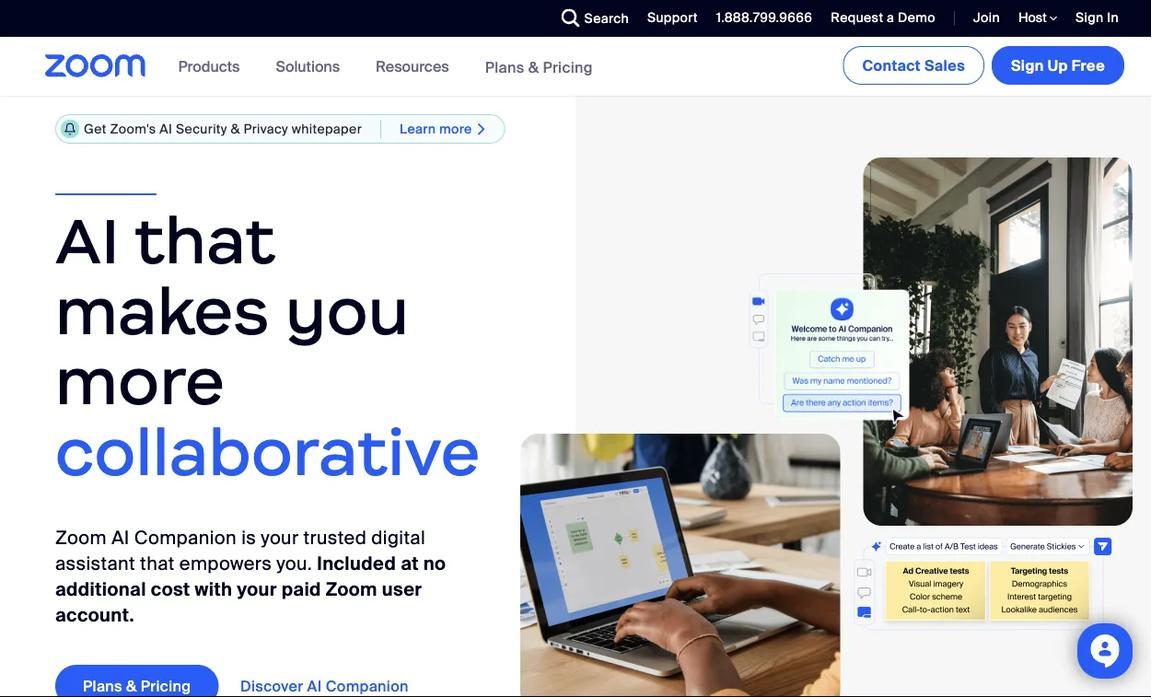 Task type: locate. For each thing, give the bounding box(es) containing it.
that inside the zoom ai companion is your trusted digital assistant that empowers you.
[[140, 552, 175, 575]]

search
[[584, 10, 629, 27]]

your
[[261, 526, 299, 549], [237, 578, 277, 601]]

0 vertical spatial pricing
[[543, 57, 593, 77]]

learn
[[400, 120, 436, 137]]

0 vertical spatial that
[[135, 200, 276, 280]]

1 horizontal spatial more
[[439, 120, 472, 137]]

&
[[528, 57, 539, 77], [231, 120, 240, 137], [126, 677, 137, 696]]

plans & pricing down search button
[[485, 57, 593, 77]]

1 horizontal spatial plans
[[485, 57, 524, 77]]

1 vertical spatial zoom
[[326, 578, 377, 601]]

zoom inside the zoom ai companion is your trusted digital assistant that empowers you.
[[55, 526, 107, 549]]

search button
[[548, 0, 633, 37]]

0 vertical spatial plans
[[485, 57, 524, 77]]

zoom interface icon image
[[589, 274, 909, 425], [853, 538, 1112, 630]]

privacy
[[244, 120, 288, 137]]

that
[[135, 200, 276, 280], [140, 552, 175, 575]]

support link
[[633, 0, 702, 37], [647, 9, 698, 26]]

sign left the in
[[1076, 9, 1104, 26]]

trusted
[[303, 526, 367, 549]]

ai inside the zoom ai companion is your trusted digital assistant that empowers you.
[[112, 526, 130, 549]]

0 vertical spatial companion
[[134, 526, 237, 549]]

1 vertical spatial plans
[[83, 677, 122, 696]]

0 horizontal spatial zoom
[[55, 526, 107, 549]]

security
[[176, 120, 227, 137]]

plans up right image
[[485, 57, 524, 77]]

plans inside product information navigation
[[485, 57, 524, 77]]

digital
[[371, 526, 426, 549]]

banner
[[23, 37, 1128, 97]]

sign
[[1076, 9, 1104, 26], [1011, 56, 1044, 75]]

1 horizontal spatial zoom
[[326, 578, 377, 601]]

2 vertical spatial &
[[126, 677, 137, 696]]

resources button
[[376, 37, 457, 96]]

plans
[[485, 57, 524, 77], [83, 677, 122, 696]]

support
[[647, 9, 698, 26]]

whitepaper
[[292, 120, 362, 137]]

plans & pricing
[[485, 57, 593, 77], [83, 677, 191, 696]]

included
[[317, 552, 396, 575]]

0 horizontal spatial sign
[[1011, 56, 1044, 75]]

join link up meetings navigation
[[973, 9, 1000, 26]]

included at no additional cost with your paid zoom user account.
[[55, 552, 446, 627]]

1 horizontal spatial pricing
[[543, 57, 593, 77]]

0 vertical spatial zoom
[[55, 526, 107, 549]]

zoom up assistant at the bottom of page
[[55, 526, 107, 549]]

1 horizontal spatial companion
[[326, 677, 409, 696]]

demo
[[898, 9, 936, 26]]

sales
[[925, 56, 965, 75]]

ai
[[160, 120, 172, 137], [55, 200, 120, 280], [112, 526, 130, 549], [307, 677, 322, 696]]

0 horizontal spatial more
[[55, 342, 225, 422]]

discover
[[240, 677, 303, 696]]

0 vertical spatial more
[[439, 120, 472, 137]]

solutions button
[[276, 37, 348, 96]]

zoom down included
[[326, 578, 377, 601]]

at
[[401, 552, 419, 575]]

& inside product information navigation
[[528, 57, 539, 77]]

request a demo link
[[817, 0, 940, 37], [831, 9, 936, 26]]

1 vertical spatial more
[[55, 342, 225, 422]]

account.
[[55, 603, 134, 627]]

with
[[195, 578, 232, 601]]

more
[[439, 120, 472, 137], [55, 342, 225, 422]]

companion inside the zoom ai companion is your trusted digital assistant that empowers you.
[[134, 526, 237, 549]]

up
[[1048, 56, 1068, 75]]

zoom
[[55, 526, 107, 549], [326, 578, 377, 601]]

pricing
[[543, 57, 593, 77], [141, 677, 191, 696]]

sign inside button
[[1011, 56, 1044, 75]]

request a demo
[[831, 9, 936, 26]]

0 vertical spatial zoom interface icon image
[[589, 274, 909, 425]]

get zoom's ai security & privacy whitepaper
[[84, 120, 362, 137]]

1 vertical spatial zoom interface icon image
[[853, 538, 1112, 630]]

sign left up
[[1011, 56, 1044, 75]]

host button
[[1019, 9, 1057, 27]]

plans down account. on the left bottom
[[83, 677, 122, 696]]

companion
[[134, 526, 237, 549], [326, 677, 409, 696]]

0 horizontal spatial companion
[[134, 526, 237, 549]]

2 horizontal spatial &
[[528, 57, 539, 77]]

sign in link
[[1062, 0, 1128, 37], [1076, 9, 1119, 26]]

makes
[[55, 271, 270, 351]]

0 horizontal spatial &
[[126, 677, 137, 696]]

1 horizontal spatial sign
[[1076, 9, 1104, 26]]

1 vertical spatial sign
[[1011, 56, 1044, 75]]

0 vertical spatial your
[[261, 526, 299, 549]]

1.888.799.9666 button
[[702, 0, 817, 37], [716, 9, 812, 26]]

your up you.
[[261, 526, 299, 549]]

0 horizontal spatial plans & pricing
[[83, 677, 191, 696]]

solutions
[[276, 57, 340, 76]]

1 horizontal spatial &
[[231, 120, 240, 137]]

0 vertical spatial &
[[528, 57, 539, 77]]

your down "empowers" on the left of the page
[[237, 578, 277, 601]]

0 vertical spatial plans & pricing
[[485, 57, 593, 77]]

ai that makes  you more
[[55, 200, 409, 422]]

1 vertical spatial that
[[140, 552, 175, 575]]

join link
[[960, 0, 1005, 37], [973, 9, 1000, 26]]

1 horizontal spatial plans & pricing
[[485, 57, 593, 77]]

companion for discover
[[326, 677, 409, 696]]

1 vertical spatial companion
[[326, 677, 409, 696]]

plans & pricing inside product information navigation
[[485, 57, 593, 77]]

user
[[382, 578, 422, 601]]

0 vertical spatial sign
[[1076, 9, 1104, 26]]

plans & pricing down account. on the left bottom
[[83, 677, 191, 696]]

your inside included at no additional cost with your paid zoom user account.
[[237, 578, 277, 601]]

plans & pricing link
[[485, 57, 593, 77], [485, 57, 593, 77], [55, 665, 218, 697]]

discover ai companion link
[[240, 665, 436, 697]]

no
[[423, 552, 446, 575]]

sign for sign in
[[1076, 9, 1104, 26]]

1 vertical spatial pricing
[[141, 677, 191, 696]]

right image
[[472, 121, 491, 137]]

your inside the zoom ai companion is your trusted digital assistant that empowers you.
[[261, 526, 299, 549]]

contact sales
[[862, 56, 965, 75]]

in
[[1107, 9, 1119, 26]]

1 vertical spatial your
[[237, 578, 277, 601]]



Task type: vqa. For each thing, say whether or not it's contained in the screenshot.
the bottommost the your
yes



Task type: describe. For each thing, give the bounding box(es) containing it.
more inside ai that makes  you more
[[55, 342, 225, 422]]

ai inside ai that makes  you more
[[55, 200, 120, 280]]

get
[[84, 120, 107, 137]]

sign in
[[1076, 9, 1119, 26]]

sign up free
[[1011, 56, 1105, 75]]

zoom's
[[110, 120, 156, 137]]

1.888.799.9666
[[716, 9, 812, 26]]

a
[[887, 9, 894, 26]]

zoom logo image
[[45, 54, 146, 77]]

empowers
[[179, 552, 272, 575]]

0 horizontal spatial plans
[[83, 677, 122, 696]]

collaborative
[[55, 412, 480, 493]]

1 vertical spatial plans & pricing
[[83, 677, 191, 696]]

join
[[973, 9, 1000, 26]]

sign up free button
[[992, 46, 1124, 85]]

host
[[1019, 9, 1050, 26]]

zoom inside included at no additional cost with your paid zoom user account.
[[326, 578, 377, 601]]

is
[[241, 526, 256, 549]]

free
[[1072, 56, 1105, 75]]

products button
[[178, 37, 248, 96]]

join link left host
[[960, 0, 1005, 37]]

companion for zoom
[[134, 526, 237, 549]]

contact
[[862, 56, 921, 75]]

you.
[[277, 552, 312, 575]]

you
[[286, 271, 409, 351]]

paid
[[281, 578, 321, 601]]

request
[[831, 9, 883, 26]]

discover ai companion
[[240, 677, 409, 696]]

that inside ai that makes  you more
[[135, 200, 276, 280]]

assistant
[[55, 552, 135, 575]]

resources
[[376, 57, 449, 76]]

product information navigation
[[164, 37, 607, 97]]

1 vertical spatial &
[[231, 120, 240, 137]]

meetings navigation
[[839, 37, 1128, 88]]

0 horizontal spatial pricing
[[141, 677, 191, 696]]

sign for sign up free
[[1011, 56, 1044, 75]]

additional
[[55, 578, 146, 601]]

contact sales link
[[843, 46, 984, 85]]

pricing inside product information navigation
[[543, 57, 593, 77]]

products
[[178, 57, 240, 76]]

zoom ai companion is your trusted digital assistant that empowers you.
[[55, 526, 426, 575]]

cost
[[151, 578, 190, 601]]

banner containing contact sales
[[23, 37, 1128, 97]]

learn more
[[400, 120, 472, 137]]



